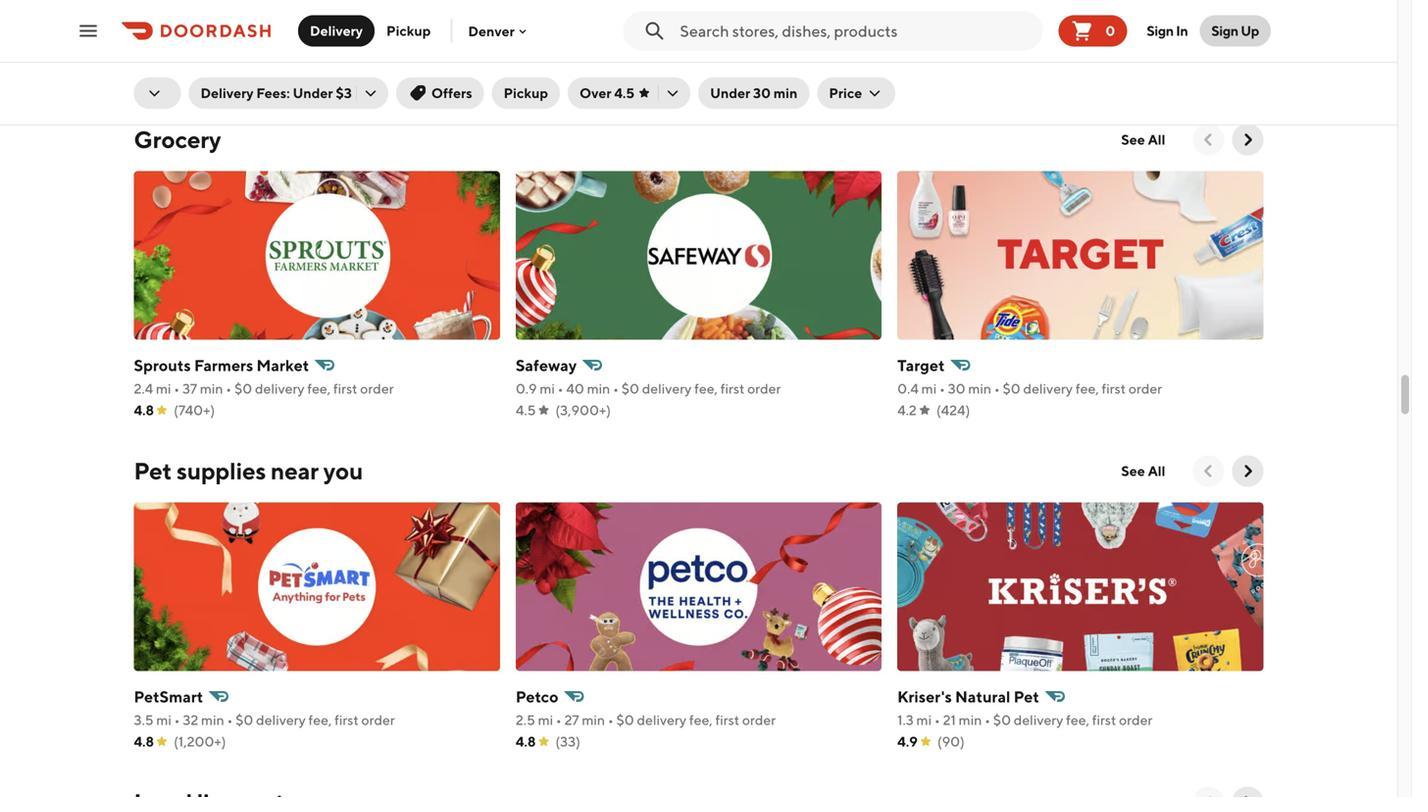 Task type: locate. For each thing, give the bounding box(es) containing it.
delivery inside button
[[310, 23, 363, 39]]

min inside 7-eleven 0.9 mi • 20 min • $​0 delivery fee, first order
[[586, 49, 610, 65]]

1.9 down the
[[898, 49, 914, 65]]

$​0
[[231, 49, 249, 65], [621, 49, 639, 65], [994, 49, 1012, 65], [234, 381, 252, 397], [622, 381, 639, 397], [1003, 381, 1021, 397], [236, 712, 253, 728], [616, 712, 634, 728], [993, 712, 1011, 728]]

2.5
[[516, 712, 535, 728]]

min right 21
[[959, 712, 982, 728]]

(90)
[[937, 734, 965, 750]]

1 horizontal spatial under
[[710, 85, 750, 101]]

30 up the (424)
[[948, 381, 966, 397]]

pickup button
[[375, 15, 443, 47], [492, 77, 560, 109]]

safeway
[[516, 356, 577, 375]]

see all
[[1121, 132, 1166, 148], [1121, 463, 1166, 479]]

0 horizontal spatial pickup
[[386, 23, 431, 39]]

sprouts farmers market
[[134, 356, 309, 375]]

2 see all link from the top
[[1110, 456, 1177, 487]]

order for target
[[1129, 381, 1162, 397]]

0 horizontal spatial sign
[[1147, 23, 1174, 39]]

denver button
[[468, 23, 530, 39]]

4.5 right over
[[614, 85, 635, 101]]

dashmart
[[134, 25, 206, 43]]

sign left up
[[1212, 23, 1238, 39]]

1 sign from the left
[[1147, 23, 1174, 39]]

fee, for petsmart
[[308, 712, 332, 728]]

previous button of carousel image
[[1199, 130, 1219, 150], [1199, 793, 1219, 797]]

2 all from the top
[[1148, 463, 1166, 479]]

2 0.9 from the top
[[516, 381, 537, 397]]

up
[[1241, 23, 1259, 39]]

order for safeway
[[747, 381, 781, 397]]

delivery fees: under $3
[[201, 85, 352, 101]]

see
[[1121, 132, 1145, 148], [1121, 463, 1145, 479]]

1 see all link from the top
[[1110, 124, 1177, 156]]

1.9
[[134, 49, 151, 65], [898, 49, 914, 65]]

near
[[271, 457, 319, 485]]

$​0 for kriser's natural pet
[[993, 712, 1011, 728]]

price
[[829, 85, 862, 101]]

2 next button of carousel image from the top
[[1238, 462, 1258, 481]]

in
[[1176, 23, 1188, 39]]

under down 7-eleven 0.9 mi • 20 min • $​0 delivery fee, first order
[[710, 85, 750, 101]]

• left 21
[[935, 712, 940, 728]]

1 vertical spatial see
[[1121, 463, 1145, 479]]

0.9 down '7-'
[[516, 49, 537, 65]]

(1,200+)
[[174, 734, 226, 750]]

4.2
[[898, 402, 917, 418]]

•
[[171, 49, 177, 65], [222, 49, 228, 65], [558, 49, 564, 65], [612, 49, 618, 65], [935, 49, 941, 65], [986, 49, 992, 65], [174, 381, 180, 397], [226, 381, 232, 397], [558, 381, 564, 397], [613, 381, 619, 397], [940, 381, 945, 397], [994, 381, 1000, 397], [174, 712, 180, 728], [227, 712, 233, 728], [556, 712, 562, 728], [608, 712, 614, 728], [935, 712, 940, 728], [985, 712, 991, 728]]

all
[[1148, 132, 1166, 148], [1148, 463, 1166, 479]]

$​0 for sprouts farmers market
[[234, 381, 252, 397]]

eleven
[[531, 25, 581, 43]]

min right 32
[[201, 712, 224, 728]]

1 vertical spatial delivery
[[201, 85, 254, 101]]

mi down "dashmart"
[[153, 49, 169, 65]]

sprouts
[[134, 356, 191, 375]]

see all for pet supplies near you
[[1121, 463, 1166, 479]]

farmers
[[194, 356, 253, 375]]

1 horizontal spatial 1.9 mi • 16 min • $​0 delivery fee, first order
[[898, 49, 1154, 65]]

delivery up $3
[[310, 23, 363, 39]]

first for dashmart
[[330, 49, 354, 65]]

0 vertical spatial delivery
[[310, 23, 363, 39]]

1 horizontal spatial sign
[[1212, 23, 1238, 39]]

0 horizontal spatial 1.9
[[134, 49, 151, 65]]

mi for sprouts farmers market
[[156, 381, 171, 397]]

2 sign from the left
[[1212, 23, 1238, 39]]

fee,
[[304, 49, 327, 65], [694, 49, 717, 65], [1067, 49, 1091, 65], [307, 381, 331, 397], [694, 381, 718, 397], [1076, 381, 1099, 397], [308, 712, 332, 728], [689, 712, 713, 728], [1066, 712, 1090, 728]]

first for petco
[[715, 712, 740, 728]]

• right 32
[[227, 712, 233, 728]]

0 vertical spatial see
[[1121, 132, 1145, 148]]

4.8 down 3.5
[[134, 734, 154, 750]]

mi for petsmart
[[156, 712, 172, 728]]

fee, for safeway
[[694, 381, 718, 397]]

mi for kriser's natural pet
[[917, 712, 932, 728]]

1 vertical spatial previous button of carousel image
[[1199, 793, 1219, 797]]

1.9 up 4.7
[[134, 49, 151, 65]]

1 vertical spatial see all
[[1121, 463, 1166, 479]]

16
[[180, 49, 194, 65], [944, 49, 957, 65]]

delivery
[[310, 23, 363, 39], [201, 85, 254, 101]]

$​0 for petco
[[616, 712, 634, 728]]

0 vertical spatial pickup
[[386, 23, 431, 39]]

delivery button
[[298, 15, 375, 47]]

2 see all from the top
[[1121, 463, 1166, 479]]

0 horizontal spatial pickup button
[[375, 15, 443, 47]]

delivery for target
[[1023, 381, 1073, 397]]

1 horizontal spatial pet
[[1014, 688, 1039, 706]]

1 horizontal spatial delivery
[[310, 23, 363, 39]]

40
[[566, 381, 584, 397]]

4.8 down 2.4
[[134, 402, 154, 418]]

0 horizontal spatial delivery
[[201, 85, 254, 101]]

sign left the in
[[1147, 23, 1174, 39]]

2.4
[[134, 381, 153, 397]]

0.9
[[516, 49, 537, 65], [516, 381, 537, 397]]

$​0 for petsmart
[[236, 712, 253, 728]]

0 vertical spatial 30
[[753, 85, 771, 101]]

sign up link
[[1200, 15, 1271, 47]]

delivery for delivery
[[310, 23, 363, 39]]

4.5 inside button
[[614, 85, 635, 101]]

• down natural
[[985, 712, 991, 728]]

1 vertical spatial 0.9
[[516, 381, 537, 397]]

first
[[330, 49, 354, 65], [720, 49, 744, 65], [1093, 49, 1118, 65], [333, 381, 357, 397], [721, 381, 745, 397], [1102, 381, 1126, 397], [335, 712, 359, 728], [715, 712, 740, 728], [1092, 712, 1116, 728]]

2 1.9 from the left
[[898, 49, 914, 65]]

mi for dashmart
[[153, 49, 169, 65]]

mi right 2.5 at bottom left
[[538, 712, 553, 728]]

0 horizontal spatial 16
[[180, 49, 194, 65]]

$3
[[336, 85, 352, 101]]

1 under from the left
[[293, 85, 333, 101]]

order
[[357, 49, 390, 65], [747, 49, 780, 65], [1120, 49, 1154, 65], [360, 381, 394, 397], [747, 381, 781, 397], [1129, 381, 1162, 397], [361, 712, 395, 728], [742, 712, 776, 728], [1119, 712, 1153, 728]]

0 vertical spatial pet
[[134, 457, 172, 485]]

min right 40
[[587, 381, 610, 397]]

1 vertical spatial pickup button
[[492, 77, 560, 109]]

pet
[[134, 457, 172, 485], [1014, 688, 1039, 706]]

min for target
[[968, 381, 992, 397]]

1 horizontal spatial 16
[[944, 49, 957, 65]]

30 left price
[[753, 85, 771, 101]]

• left 40
[[558, 381, 564, 397]]

0 vertical spatial 0.9
[[516, 49, 537, 65]]

2 16 from the left
[[944, 49, 957, 65]]

kriser's natural pet
[[898, 688, 1039, 706]]

16 down dessert
[[944, 49, 957, 65]]

1.3
[[898, 712, 914, 728]]

4.5 for 0.9 mi • 40 min • $​0 delivery fee, first order
[[516, 402, 536, 418]]

delivery inside 7-eleven 0.9 mi • 20 min • $​0 delivery fee, first order
[[642, 49, 691, 65]]

min down the dessert shop
[[960, 49, 983, 65]]

1 see from the top
[[1121, 132, 1145, 148]]

2.5 mi • 27 min • $​0 delivery fee, first order
[[516, 712, 776, 728]]

target
[[898, 356, 945, 375]]

$​0 for dashmart
[[231, 49, 249, 65]]

0 vertical spatial see all link
[[1110, 124, 1177, 156]]

order for kriser's natural pet
[[1119, 712, 1153, 728]]

4.7
[[134, 71, 153, 87]]

min right 37
[[200, 381, 223, 397]]

fee, for sprouts farmers market
[[307, 381, 331, 397]]

0.9 down safeway
[[516, 381, 537, 397]]

4.9
[[898, 734, 918, 750]]

• left 32
[[174, 712, 180, 728]]

sign for sign up
[[1212, 23, 1238, 39]]

sign up
[[1212, 23, 1259, 39]]

mi
[[153, 49, 169, 65], [540, 49, 555, 65], [917, 49, 932, 65], [156, 381, 171, 397], [540, 381, 555, 397], [922, 381, 937, 397], [156, 712, 172, 728], [538, 712, 553, 728], [917, 712, 932, 728]]

mi right 2.4
[[156, 381, 171, 397]]

min for kriser's natural pet
[[959, 712, 982, 728]]

0 vertical spatial see all
[[1121, 132, 1166, 148]]

mi right the 0.4
[[922, 381, 937, 397]]

• down "farmers" at top
[[226, 381, 232, 397]]

under
[[293, 85, 333, 101], [710, 85, 750, 101]]

min up (50,000+)
[[196, 49, 220, 65]]

0 vertical spatial previous button of carousel image
[[1199, 130, 1219, 150]]

pickup button up offers button
[[375, 15, 443, 47]]

next button of carousel image for pet supplies near you
[[1238, 462, 1258, 481]]

0 horizontal spatial under
[[293, 85, 333, 101]]

4.5 down safeway
[[516, 402, 536, 418]]

1.9 mi • 16 min • $​0 delivery fee, first order down shop
[[898, 49, 1154, 65]]

0 vertical spatial all
[[1148, 132, 1166, 148]]

16 down "dashmart"
[[180, 49, 194, 65]]

sign
[[1147, 23, 1174, 39], [1212, 23, 1238, 39]]

min for petsmart
[[201, 712, 224, 728]]

1 vertical spatial all
[[1148, 463, 1166, 479]]

0.9 inside 7-eleven 0.9 mi • 20 min • $​0 delivery fee, first order
[[516, 49, 537, 65]]

order for sprouts farmers market
[[360, 381, 394, 397]]

pet supplies near you link
[[134, 456, 363, 487]]

1 vertical spatial next button of carousel image
[[1238, 462, 1258, 481]]

1 next button of carousel image from the top
[[1238, 130, 1258, 150]]

over
[[580, 85, 612, 101]]

0 horizontal spatial 30
[[753, 85, 771, 101]]

grocery link
[[134, 124, 221, 156]]

0 vertical spatial next button of carousel image
[[1238, 130, 1258, 150]]

see for grocery
[[1121, 132, 1145, 148]]

1 see all from the top
[[1121, 132, 1166, 148]]

order for petco
[[742, 712, 776, 728]]

min up the (424)
[[968, 381, 992, 397]]

2.4 mi • 37 min • $​0 delivery fee, first order
[[134, 381, 394, 397]]

• left 37
[[174, 381, 180, 397]]

1 horizontal spatial pickup
[[504, 85, 548, 101]]

under 30 min
[[710, 85, 798, 101]]

sign in link
[[1135, 11, 1200, 51]]

1 horizontal spatial pickup button
[[492, 77, 560, 109]]

1 vertical spatial see all link
[[1110, 456, 1177, 487]]

1.3 mi • 21 min • $​0 delivery fee, first order
[[898, 712, 1153, 728]]

delivery
[[251, 49, 301, 65], [642, 49, 691, 65], [1015, 49, 1065, 65], [255, 381, 305, 397], [642, 381, 692, 397], [1023, 381, 1073, 397], [256, 712, 306, 728], [637, 712, 687, 728], [1014, 712, 1063, 728]]

pet up the 1.3 mi • 21 min • $​0 delivery fee, first order
[[1014, 688, 1039, 706]]

pickup left (1,800+)
[[504, 85, 548, 101]]

30
[[753, 85, 771, 101], [948, 381, 966, 397]]

under left $3
[[293, 85, 333, 101]]

1.9 mi • 16 min • $​0 delivery fee, first order up fees:
[[134, 49, 390, 65]]

3.5 mi • 32 min • $​0 delivery fee, first order
[[134, 712, 395, 728]]

pickup button down '7-'
[[492, 77, 560, 109]]

min right the 20 in the top of the page
[[586, 49, 610, 65]]

under 30 min button
[[698, 77, 809, 109]]

mi down the "eleven"
[[540, 49, 555, 65]]

first for kriser's natural pet
[[1092, 712, 1116, 728]]

min left price
[[774, 85, 798, 101]]

mi right the 1.3
[[917, 712, 932, 728]]

2 under from the left
[[710, 85, 750, 101]]

denver
[[468, 23, 515, 39]]

30 inside button
[[753, 85, 771, 101]]

(3,900+)
[[556, 402, 611, 418]]

kriser's
[[898, 688, 952, 706]]

1 0.9 from the top
[[516, 49, 537, 65]]

fees:
[[256, 85, 290, 101]]

delivery for petco
[[637, 712, 687, 728]]

1 all from the top
[[1148, 132, 1166, 148]]

1 horizontal spatial 1.9
[[898, 49, 914, 65]]

over 4.5 button
[[568, 77, 691, 109]]

1 1.9 mi • 16 min • $​0 delivery fee, first order from the left
[[134, 49, 390, 65]]

petsmart
[[134, 688, 203, 706]]

mi right 3.5
[[156, 712, 172, 728]]

delivery left fees:
[[201, 85, 254, 101]]

4.8
[[134, 402, 154, 418], [134, 734, 154, 750], [516, 734, 536, 750]]

delivery for kriser's natural pet
[[1014, 712, 1063, 728]]

4.5 down '7-'
[[516, 71, 536, 87]]

1 previous button of carousel image from the top
[[1199, 130, 1219, 150]]

over 4.5
[[580, 85, 635, 101]]

2 vertical spatial next button of carousel image
[[1238, 793, 1258, 797]]

0 horizontal spatial pet
[[134, 457, 172, 485]]

0 vertical spatial pickup button
[[375, 15, 443, 47]]

• right 40
[[613, 381, 619, 397]]

next button of carousel image
[[1238, 130, 1258, 150], [1238, 462, 1258, 481], [1238, 793, 1258, 797]]

mi inside 7-eleven 0.9 mi • 20 min • $​0 delivery fee, first order
[[540, 49, 555, 65]]

mi down safeway
[[540, 381, 555, 397]]

grocery
[[134, 126, 221, 154]]

4.5 for 0.9 mi • 20 min • $​0 delivery fee, first order
[[516, 71, 536, 87]]

petco
[[516, 688, 559, 706]]

• up over 4.5
[[612, 49, 618, 65]]

min right 27
[[582, 712, 605, 728]]

2 see from the top
[[1121, 463, 1145, 479]]

1 vertical spatial 30
[[948, 381, 966, 397]]

1 horizontal spatial 30
[[948, 381, 966, 397]]

1.9 mi • 16 min • $​0 delivery fee, first order
[[134, 49, 390, 65], [898, 49, 1154, 65]]

pet left supplies
[[134, 457, 172, 485]]

pickup
[[386, 23, 431, 39], [504, 85, 548, 101]]

min
[[196, 49, 220, 65], [586, 49, 610, 65], [960, 49, 983, 65], [774, 85, 798, 101], [200, 381, 223, 397], [587, 381, 610, 397], [968, 381, 992, 397], [201, 712, 224, 728], [582, 712, 605, 728], [959, 712, 982, 728]]

0
[[1106, 23, 1115, 39]]

4.5
[[516, 71, 536, 87], [614, 85, 635, 101], [516, 402, 536, 418]]

fee, for target
[[1076, 381, 1099, 397]]

(50,000+)
[[173, 71, 240, 87]]

mi for target
[[922, 381, 937, 397]]

0 horizontal spatial 1.9 mi • 16 min • $​0 delivery fee, first order
[[134, 49, 390, 65]]

20
[[566, 49, 584, 65]]

pickup up offers button
[[386, 23, 431, 39]]



Task type: vqa. For each thing, say whether or not it's contained in the screenshot.


Task type: describe. For each thing, give the bounding box(es) containing it.
delivery for delivery fees: under $3
[[201, 85, 254, 101]]

1 vertical spatial pickup
[[504, 85, 548, 101]]

(424)
[[936, 402, 970, 418]]

• down shop
[[986, 49, 992, 65]]

4.8 for grocery
[[134, 402, 154, 418]]

dessert
[[928, 25, 985, 43]]

$​0 for safeway
[[622, 381, 639, 397]]

order for petsmart
[[361, 712, 395, 728]]

first for target
[[1102, 381, 1126, 397]]

market
[[257, 356, 309, 375]]

• left the 20 in the top of the page
[[558, 49, 564, 65]]

min for dashmart
[[196, 49, 220, 65]]

min for safeway
[[587, 381, 610, 397]]

see all link for grocery
[[1110, 124, 1177, 156]]

delivery for safeway
[[642, 381, 692, 397]]

0.4 mi • 30 min • $​0 delivery fee, first order
[[898, 381, 1162, 397]]

previous button of carousel image
[[1199, 462, 1219, 481]]

min for sprouts farmers market
[[200, 381, 223, 397]]

min inside button
[[774, 85, 798, 101]]

the
[[898, 25, 925, 43]]

mi for safeway
[[540, 381, 555, 397]]

7-eleven 0.9 mi • 20 min • $​0 delivery fee, first order
[[516, 25, 780, 65]]

shop
[[988, 25, 1026, 43]]

21
[[943, 712, 956, 728]]

see all link for pet supplies near you
[[1110, 456, 1177, 487]]

first for safeway
[[721, 381, 745, 397]]

• down dessert
[[935, 49, 941, 65]]

1 16 from the left
[[180, 49, 194, 65]]

fee, for petco
[[689, 712, 713, 728]]

0.4
[[898, 381, 919, 397]]

see all for grocery
[[1121, 132, 1166, 148]]

the dessert shop
[[898, 25, 1026, 43]]

• up (50,000+)
[[222, 49, 228, 65]]

2 previous button of carousel image from the top
[[1199, 793, 1219, 797]]

natural
[[955, 688, 1011, 706]]

3.5
[[134, 712, 154, 728]]

fee, inside 7-eleven 0.9 mi • 20 min • $​0 delivery fee, first order
[[694, 49, 717, 65]]

first for petsmart
[[335, 712, 359, 728]]

mi down the
[[917, 49, 932, 65]]

sign for sign in
[[1147, 23, 1174, 39]]

• right the 0.4
[[994, 381, 1000, 397]]

4.8 for pet supplies near you
[[134, 734, 154, 750]]

under inside button
[[710, 85, 750, 101]]

4.8 down 2.5 at bottom left
[[516, 734, 536, 750]]

3 next button of carousel image from the top
[[1238, 793, 1258, 797]]

delivery for sprouts farmers market
[[255, 381, 305, 397]]

you
[[323, 457, 363, 485]]

first inside 7-eleven 0.9 mi • 20 min • $​0 delivery fee, first order
[[720, 49, 744, 65]]

32
[[183, 712, 198, 728]]

(740+)
[[174, 402, 215, 418]]

first for sprouts farmers market
[[333, 381, 357, 397]]

2 1.9 mi • 16 min • $​0 delivery fee, first order from the left
[[898, 49, 1154, 65]]

• right 27
[[608, 712, 614, 728]]

delivery for petsmart
[[256, 712, 306, 728]]

supplies
[[177, 457, 266, 485]]

price button
[[817, 77, 896, 109]]

• up the (424)
[[940, 381, 945, 397]]

$​0 for target
[[1003, 381, 1021, 397]]

(1,800+)
[[556, 71, 608, 87]]

fee, for kriser's natural pet
[[1066, 712, 1090, 728]]

1 1.9 from the left
[[134, 49, 151, 65]]

all for grocery
[[1148, 132, 1166, 148]]

mi for petco
[[538, 712, 553, 728]]

(33)
[[556, 734, 581, 750]]

Store search: begin typing to search for stores available on DoorDash text field
[[680, 20, 1035, 42]]

next button of carousel image for grocery
[[1238, 130, 1258, 150]]

delivery for dashmart
[[251, 49, 301, 65]]

27
[[565, 712, 579, 728]]

fee, for dashmart
[[304, 49, 327, 65]]

offers button
[[396, 77, 484, 109]]

order inside 7-eleven 0.9 mi • 20 min • $​0 delivery fee, first order
[[747, 49, 780, 65]]

• left 27
[[556, 712, 562, 728]]

order for dashmart
[[357, 49, 390, 65]]

min for petco
[[582, 712, 605, 728]]

0 button
[[1059, 15, 1127, 47]]

pet supplies near you
[[134, 457, 363, 485]]

see for pet supplies near you
[[1121, 463, 1145, 479]]

7-
[[516, 25, 531, 43]]

1 vertical spatial pet
[[1014, 688, 1039, 706]]

open menu image
[[76, 19, 100, 43]]

0.9 mi • 40 min • $​0 delivery fee, first order
[[516, 381, 781, 397]]

$​0 inside 7-eleven 0.9 mi • 20 min • $​0 delivery fee, first order
[[621, 49, 639, 65]]

sign in
[[1147, 23, 1188, 39]]

offers
[[431, 85, 472, 101]]

all for pet supplies near you
[[1148, 463, 1166, 479]]

• down "dashmart"
[[171, 49, 177, 65]]

37
[[182, 381, 197, 397]]



